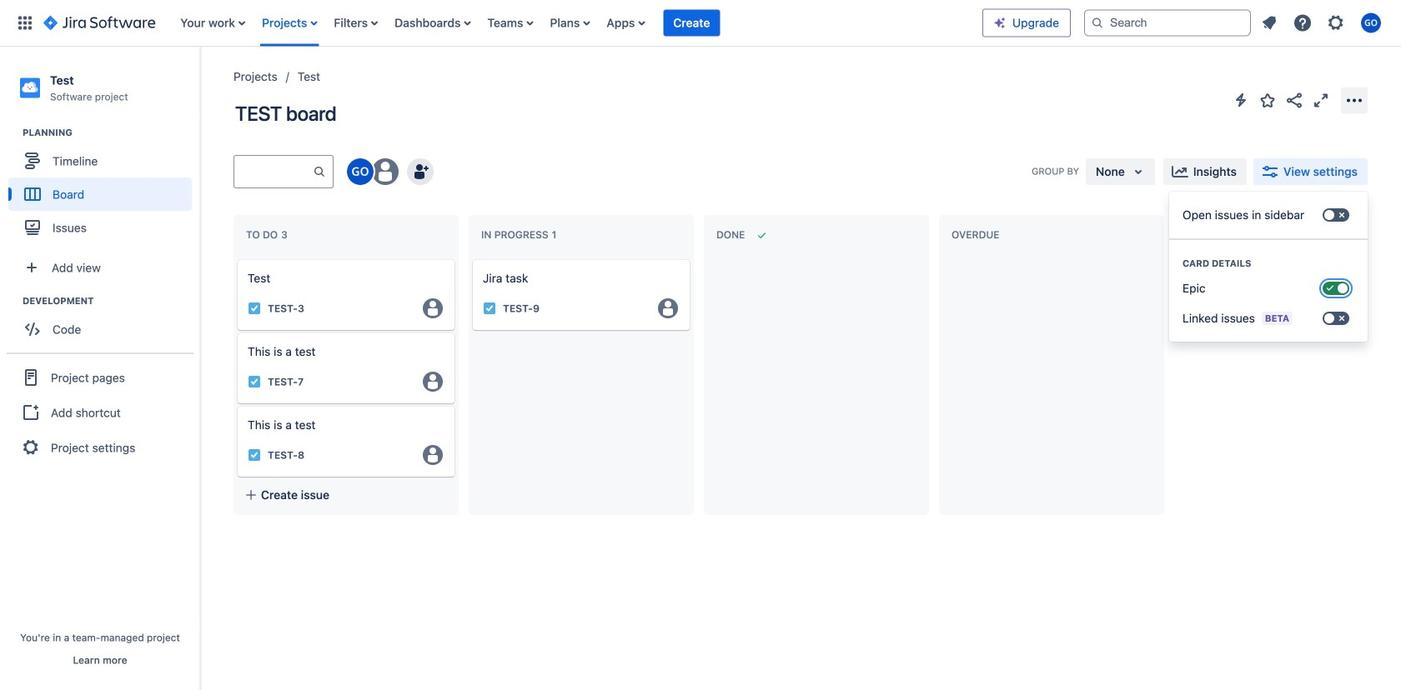 Task type: vqa. For each thing, say whether or not it's contained in the screenshot.
'heading' related to DEVELOPMENT image
yes



Task type: locate. For each thing, give the bounding box(es) containing it.
list
[[172, 0, 983, 46], [1255, 8, 1392, 38]]

heading for planning image
[[23, 126, 199, 140]]

task image
[[248, 376, 261, 389]]

task image up task image
[[248, 302, 261, 315]]

view settings image
[[1261, 162, 1281, 182]]

automations menu button icon image
[[1232, 90, 1252, 110]]

Search this board text field
[[235, 157, 313, 187]]

0 vertical spatial heading
[[23, 126, 199, 140]]

2 vertical spatial heading
[[23, 295, 199, 308]]

create issue image
[[461, 249, 482, 269]]

development image
[[3, 291, 23, 311]]

task image for create issue image
[[248, 302, 261, 315]]

0 vertical spatial group
[[8, 126, 199, 250]]

jira software image
[[43, 13, 155, 33], [43, 13, 155, 33]]

task image
[[248, 302, 261, 315], [483, 302, 497, 315], [248, 449, 261, 462]]

notifications image
[[1260, 13, 1280, 33]]

banner
[[0, 0, 1402, 47]]

primary element
[[10, 0, 983, 46]]

None search field
[[1085, 10, 1252, 36]]

task image down task image
[[248, 449, 261, 462]]

Search field
[[1085, 10, 1252, 36]]

to do element
[[246, 229, 291, 241]]

planning image
[[3, 123, 23, 143]]

add people image
[[411, 162, 431, 182]]

group
[[8, 126, 199, 250], [8, 295, 199, 351], [7, 353, 194, 472]]

help image
[[1294, 13, 1314, 33]]

heading for development image
[[23, 295, 199, 308]]

star test board image
[[1258, 91, 1278, 111]]

search image
[[1092, 16, 1105, 30]]

your profile and settings image
[[1362, 13, 1382, 33]]

task image down in progress 'element'
[[483, 302, 497, 315]]

sidebar navigation image
[[182, 67, 219, 100]]

1 horizontal spatial list
[[1255, 8, 1392, 38]]

heading
[[23, 126, 199, 140], [1170, 257, 1369, 270], [23, 295, 199, 308]]

list item
[[664, 0, 721, 46]]

in progress element
[[482, 229, 560, 241]]

0 horizontal spatial list
[[172, 0, 983, 46]]

enter full screen image
[[1312, 91, 1332, 111]]

1 vertical spatial group
[[8, 295, 199, 351]]



Task type: describe. For each thing, give the bounding box(es) containing it.
settings image
[[1327, 13, 1347, 33]]

appswitcher icon image
[[15, 13, 35, 33]]

create column image
[[1178, 219, 1198, 239]]

1 vertical spatial heading
[[1170, 257, 1369, 270]]

group for planning image
[[8, 126, 199, 250]]

2 vertical spatial group
[[7, 353, 194, 472]]

create issue image
[[226, 249, 246, 269]]

task image for create issue icon at the top left of page
[[483, 302, 497, 315]]

group for development image
[[8, 295, 199, 351]]

card details group
[[1170, 239, 1369, 342]]

more actions image
[[1345, 91, 1365, 111]]

sidebar element
[[0, 47, 200, 691]]



